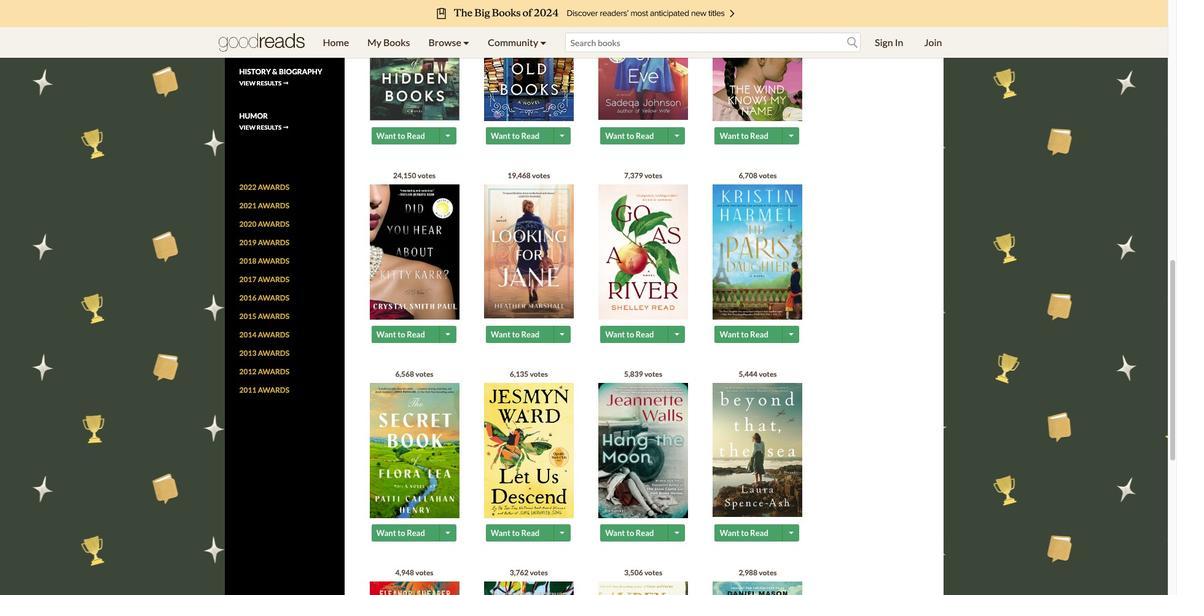 Task type: locate. For each thing, give the bounding box(es) containing it.
awards down 2021 awards
[[258, 220, 290, 229]]

1 awards from the top
[[258, 183, 290, 192]]

to up "19,468" at the top left
[[512, 131, 520, 141]]

to up the '6,135'
[[512, 329, 520, 339]]

3,506
[[625, 568, 643, 577]]

& inside memoir & autobiography view results →
[[272, 12, 277, 21]]

want to read for want to read button above 6,568
[[376, 329, 425, 339]]

results inside history & biography view results →
[[257, 80, 282, 87]]

want to read button up 5,839
[[601, 326, 670, 343]]

▾ right 'browse'
[[463, 36, 470, 48]]

2021 awards link
[[239, 201, 290, 210]]

2012 awards
[[239, 367, 290, 376]]

2011
[[239, 386, 257, 395]]

want to read up 7,379
[[606, 131, 654, 141]]

6,568 votes
[[395, 369, 434, 378]]

want to read up 5,444
[[720, 329, 769, 339]]

2,988 votes
[[739, 568, 777, 577]]

awards up 2021 awards
[[258, 183, 290, 192]]

results
[[257, 35, 282, 43], [257, 80, 282, 87], [257, 124, 282, 131]]

2 ▾ from the left
[[541, 36, 547, 48]]

2018 awards
[[239, 257, 290, 266]]

2012
[[239, 367, 257, 376]]

7 awards from the top
[[258, 293, 290, 303]]

read up 19,468 votes at left top
[[522, 131, 540, 141]]

want to read for want to read button on top of the 2,988
[[720, 528, 769, 538]]

view
[[239, 35, 256, 43], [239, 80, 256, 87], [239, 124, 256, 131]]

votes right 24,150 at the top of the page
[[418, 171, 436, 180]]

read for want to read button over 24,150 at the top of the page
[[407, 131, 425, 141]]

to up 6,568
[[398, 329, 405, 339]]

to for want to read button over 24,150 at the top of the page
[[398, 131, 405, 141]]

want to read up 6,568
[[376, 329, 425, 339]]

2013 awards
[[239, 349, 290, 358]]

want to read for want to read button above 4,948 in the left of the page
[[376, 528, 425, 538]]

▾
[[463, 36, 470, 48], [541, 36, 547, 48]]

5,444
[[739, 369, 758, 378]]

5,444 votes
[[739, 369, 777, 378]]

to for want to read button above 6,568
[[398, 329, 405, 339]]

→ down biography
[[283, 80, 289, 87]]

votes for 6,135 votes
[[530, 369, 548, 378]]

want up 24,150 at the top of the page
[[376, 131, 396, 141]]

votes up north woods by daniel       mason image
[[759, 568, 777, 577]]

want for want to read button above "19,468" at the top left
[[491, 131, 511, 141]]

read up 3,506 votes
[[636, 528, 654, 538]]

want to read up 5,839
[[606, 329, 654, 339]]

want up the '6,135'
[[491, 329, 511, 339]]

1 ▾ from the left
[[463, 36, 470, 48]]

results down the autobiography
[[257, 35, 282, 43]]

→ inside history & biography view results →
[[283, 80, 289, 87]]

6,135 votes
[[510, 369, 548, 378]]

1 vertical spatial view
[[239, 80, 256, 87]]

read for want to read button above 3,506
[[636, 528, 654, 538]]

& inside history & biography view results →
[[272, 67, 278, 76]]

9 awards from the top
[[258, 330, 290, 340]]

want to read for want to read button over 24,150 at the top of the page
[[376, 131, 425, 141]]

menu
[[314, 27, 556, 58]]

votes right 5,839
[[645, 369, 663, 378]]

votes right the '6,135'
[[530, 369, 548, 378]]

awards for 2017 awards
[[258, 275, 290, 284]]

7,379 votes
[[625, 171, 663, 180]]

3 awards from the top
[[258, 220, 290, 229]]

read for want to read button over the 6,708 at the top of the page
[[751, 131, 769, 141]]

awards down 2013 awards 'link'
[[258, 367, 290, 376]]

2 → from the top
[[283, 80, 289, 87]]

read for want to read button above "19,468" at the top left
[[522, 131, 540, 141]]

3 view from the top
[[239, 124, 256, 131]]

to
[[398, 131, 405, 141], [512, 131, 520, 141], [627, 131, 635, 141], [741, 131, 749, 141], [398, 329, 405, 339], [512, 329, 520, 339], [627, 329, 635, 339], [741, 329, 749, 339], [398, 528, 405, 538], [512, 528, 520, 538], [627, 528, 635, 538], [741, 528, 749, 538]]

4 awards from the top
[[258, 238, 290, 247]]

read up the 24,150 votes
[[407, 131, 425, 141]]

want for want to read button on top of 3,762
[[491, 528, 511, 538]]

2013
[[239, 349, 257, 358]]

0 vertical spatial &
[[272, 12, 277, 21]]

11 awards from the top
[[258, 367, 290, 376]]

2 vertical spatial results
[[257, 124, 282, 131]]

awards down 2017 awards
[[258, 293, 290, 303]]

votes right 7,379
[[645, 171, 663, 180]]

awards up 2013 awards 'link'
[[258, 330, 290, 340]]

2019 awards link
[[239, 238, 290, 247]]

results inside memoir & autobiography view results →
[[257, 35, 282, 43]]

home link
[[314, 27, 358, 58]]

view down the memoir
[[239, 35, 256, 43]]

12 awards from the top
[[258, 386, 290, 395]]

to for want to read button above "19,468" at the top left
[[512, 131, 520, 141]]

want
[[376, 131, 396, 141], [491, 131, 511, 141], [606, 131, 625, 141], [720, 131, 740, 141], [376, 329, 396, 339], [491, 329, 511, 339], [606, 329, 625, 339], [720, 329, 740, 339], [376, 528, 396, 538], [491, 528, 511, 538], [606, 528, 625, 538], [720, 528, 740, 538]]

to up 5,444
[[741, 329, 749, 339]]

awards for 2012 awards
[[258, 367, 290, 376]]

awards down 2022 awards "link"
[[258, 201, 290, 210]]

want to read for want to read button on top of 5,839
[[606, 329, 654, 339]]

let us descend by jesmyn ward image
[[484, 383, 574, 520]]

want to read for want to read button on top of 3,762
[[491, 528, 540, 538]]

books
[[384, 36, 410, 48]]

humor
[[239, 111, 268, 121]]

& up the autobiography
[[272, 12, 277, 21]]

2022 awards
[[239, 183, 290, 192]]

read up 5,444 votes
[[751, 329, 769, 339]]

want up "19,468" at the top left
[[491, 131, 511, 141]]

votes up river sing me home by eleanor shearer image
[[416, 568, 434, 577]]

want to read up 3,762
[[491, 528, 540, 538]]

view inside memoir & autobiography view results →
[[239, 35, 256, 43]]

awards for 2018 awards
[[258, 257, 290, 266]]

▾ inside browse ▾ dropdown button
[[463, 36, 470, 48]]

want to read button up 5,444
[[715, 326, 785, 343]]

beyond that, the sea by laura spence-ash image
[[713, 383, 803, 517]]

▾ inside community ▾ popup button
[[541, 36, 547, 48]]

10 awards from the top
[[258, 349, 290, 358]]

want up 6,568
[[376, 329, 396, 339]]

votes right the 6,708 at the top of the page
[[759, 171, 777, 180]]

votes right "19,468" at the top left
[[532, 171, 550, 180]]

2011 awards
[[239, 386, 290, 395]]

Search books text field
[[565, 33, 861, 52]]

2018
[[239, 257, 257, 266]]

6,708
[[739, 171, 758, 180]]

the house of eve by sadeqa johnson image
[[599, 0, 689, 120]]

2011 awards link
[[239, 386, 290, 395]]

3 results from the top
[[257, 124, 282, 131]]

read up 6,708 votes
[[751, 131, 769, 141]]

awards up 2014 awards link at bottom
[[258, 312, 290, 321]]

in
[[895, 36, 904, 48]]

want up 7,379
[[606, 131, 625, 141]]

24,150
[[393, 171, 416, 180]]

8 awards from the top
[[258, 312, 290, 321]]

want up 5,444
[[720, 329, 740, 339]]

read up 7,379 votes
[[636, 131, 654, 141]]

0 vertical spatial →
[[283, 35, 289, 43]]

awards up 2012 awards link
[[258, 349, 290, 358]]

awards for 2014 awards
[[258, 330, 290, 340]]

awards for 2020 awards
[[258, 220, 290, 229]]

awards up "2018 awards"
[[258, 238, 290, 247]]

1 vertical spatial results
[[257, 80, 282, 87]]

1 view from the top
[[239, 35, 256, 43]]

2015 awards link
[[239, 312, 290, 321]]

read up the 4,948 votes
[[407, 528, 425, 538]]

community
[[488, 36, 539, 48]]

want up 3,762
[[491, 528, 511, 538]]

community ▾
[[488, 36, 547, 48]]

→
[[283, 35, 289, 43], [283, 80, 289, 87], [283, 124, 289, 131]]

awards for 2016 awards
[[258, 293, 290, 303]]

want up 3,506
[[606, 528, 625, 538]]

read up 5,839 votes
[[636, 329, 654, 339]]

want to read up the '6,135'
[[491, 329, 540, 339]]

the wind knows my name by isabel allende image
[[713, 0, 803, 122]]

want to read up 4,948 in the left of the page
[[376, 528, 425, 538]]

votes
[[418, 171, 436, 180], [532, 171, 550, 180], [645, 171, 663, 180], [759, 171, 777, 180], [416, 369, 434, 378], [530, 369, 548, 378], [645, 369, 663, 378], [759, 369, 777, 378], [416, 568, 434, 577], [530, 568, 548, 577], [645, 568, 663, 577], [759, 568, 777, 577]]

2 vertical spatial view
[[239, 124, 256, 131]]

want to read up 3,506
[[606, 528, 654, 538]]

▾ right community
[[541, 36, 547, 48]]

1 vertical spatial &
[[272, 67, 278, 76]]

3,506 votes
[[625, 568, 663, 577]]

want to read
[[376, 131, 425, 141], [491, 131, 540, 141], [606, 131, 654, 141], [720, 131, 769, 141], [376, 329, 425, 339], [491, 329, 540, 339], [606, 329, 654, 339], [720, 329, 769, 339], [376, 528, 425, 538], [491, 528, 540, 538], [606, 528, 654, 538], [720, 528, 769, 538]]

1 → from the top
[[283, 35, 289, 43]]

want to read button up the 2,988
[[715, 524, 785, 541]]

menu containing home
[[314, 27, 556, 58]]

2015 awards
[[239, 312, 290, 321]]

want to read for want to read button over 7,379
[[606, 131, 654, 141]]

river sing me home by eleanor shearer image
[[370, 581, 459, 595]]

to for want to read button on top of 5,839
[[627, 329, 635, 339]]

1 vertical spatial →
[[283, 80, 289, 87]]

6,135
[[510, 369, 529, 378]]

want to read button up the 6,708 at the top of the page
[[715, 127, 785, 144]]

1 horizontal spatial ▾
[[541, 36, 547, 48]]

0 horizontal spatial ▾
[[463, 36, 470, 48]]

read for want to read button above 4,948 in the left of the page
[[407, 528, 425, 538]]

results down history
[[257, 80, 282, 87]]

the secret book of flora lea by patti callahan henry image
[[370, 383, 459, 518]]

& right history
[[272, 67, 278, 76]]

votes for 3,762 votes
[[530, 568, 548, 577]]

want to read button up "19,468" at the top left
[[486, 127, 556, 144]]

my
[[368, 36, 382, 48]]

to up 7,379
[[627, 131, 635, 141]]

want to read button
[[372, 127, 441, 144], [486, 127, 556, 144], [601, 127, 670, 144], [715, 127, 785, 144], [372, 326, 441, 343], [486, 326, 556, 343], [601, 326, 670, 343], [715, 326, 785, 343], [372, 524, 441, 541], [486, 524, 556, 541], [601, 524, 670, 541], [715, 524, 785, 541]]

want to read up 24,150 at the top of the page
[[376, 131, 425, 141]]

7,379
[[625, 171, 643, 180]]

want to read up the 2,988
[[720, 528, 769, 538]]

read up 6,568 votes
[[407, 329, 425, 339]]

▾ for community ▾
[[541, 36, 547, 48]]

sign
[[875, 36, 894, 48]]

2020 awards link
[[239, 220, 290, 229]]

go as a river by shelley read image
[[599, 184, 689, 320]]

want to read for want to read button on top of 5,444
[[720, 329, 769, 339]]

→ inside humor view results →
[[283, 124, 289, 131]]

read up 6,135 votes
[[522, 329, 540, 339]]

want to read up the 6,708 at the top of the page
[[720, 131, 769, 141]]

to up the 2,988
[[741, 528, 749, 538]]

to up 3,762
[[512, 528, 520, 538]]

& for memoir
[[272, 12, 277, 21]]

0 vertical spatial results
[[257, 35, 282, 43]]

2020
[[239, 220, 257, 229]]

→ inside memoir & autobiography view results →
[[283, 35, 289, 43]]

votes up the vaster wilds by lauren groff image
[[645, 568, 663, 577]]

to up 3,506
[[627, 528, 635, 538]]

1 results from the top
[[257, 35, 282, 43]]

view down history
[[239, 80, 256, 87]]

want up the 2,988
[[720, 528, 740, 538]]

want for want to read button above 3,506
[[606, 528, 625, 538]]

read for want to read button on top of 3,762
[[522, 528, 540, 538]]

the vaster wilds by lauren groff image
[[599, 581, 689, 595]]

→ down the autobiography
[[283, 35, 289, 43]]

2 vertical spatial →
[[283, 124, 289, 131]]

awards for 2011 awards
[[258, 386, 290, 395]]

Search for books to add to your shelves search field
[[565, 33, 861, 52]]

votes right 5,444
[[759, 369, 777, 378]]

6 awards from the top
[[258, 275, 290, 284]]

want to read button up 4,948 in the left of the page
[[372, 524, 441, 541]]

view inside history & biography view results →
[[239, 80, 256, 87]]

want up the 6,708 at the top of the page
[[720, 131, 740, 141]]

to up 4,948 in the left of the page
[[398, 528, 405, 538]]

4,948
[[395, 568, 414, 577]]

awards down 2019 awards
[[258, 257, 290, 266]]

votes for 6,708 votes
[[759, 171, 777, 180]]

2 awards from the top
[[258, 201, 290, 210]]

want to read up "19,468" at the top left
[[491, 131, 540, 141]]

the most anticipated books of 2024 image
[[93, 0, 1076, 27]]

to up 5,839
[[627, 329, 635, 339]]

want to read for want to read button over the '6,135'
[[491, 329, 540, 339]]

want up 5,839
[[606, 329, 625, 339]]

results down humor
[[257, 124, 282, 131]]

0 vertical spatial view
[[239, 35, 256, 43]]

awards up 2016 awards link
[[258, 275, 290, 284]]

3 → from the top
[[283, 124, 289, 131]]

votes up banyan moon by thao thai image
[[530, 568, 548, 577]]

2 results from the top
[[257, 80, 282, 87]]

want for want to read button on top of 5,444
[[720, 329, 740, 339]]

votes right 6,568
[[416, 369, 434, 378]]

awards for 2013 awards
[[258, 349, 290, 358]]

awards
[[258, 183, 290, 192], [258, 201, 290, 210], [258, 220, 290, 229], [258, 238, 290, 247], [258, 257, 290, 266], [258, 275, 290, 284], [258, 293, 290, 303], [258, 312, 290, 321], [258, 330, 290, 340], [258, 349, 290, 358], [258, 367, 290, 376], [258, 386, 290, 395]]

read up 2,988 votes in the bottom of the page
[[751, 528, 769, 538]]

→ down history & biography view results →
[[283, 124, 289, 131]]

to for want to read button over 7,379
[[627, 131, 635, 141]]

did you hear about kitty karr? by crystal smith paul image
[[370, 184, 459, 320]]

awards down 2012 awards on the left bottom
[[258, 386, 290, 395]]

to up 24,150 at the top of the page
[[398, 131, 405, 141]]

&
[[272, 12, 277, 21], [272, 67, 278, 76]]

to up the 6,708 at the top of the page
[[741, 131, 749, 141]]

read up 3,762 votes
[[522, 528, 540, 538]]

2 view from the top
[[239, 80, 256, 87]]

2016
[[239, 293, 257, 303]]

view down humor
[[239, 124, 256, 131]]

6,708 votes
[[739, 171, 777, 180]]

read
[[407, 131, 425, 141], [522, 131, 540, 141], [636, 131, 654, 141], [751, 131, 769, 141], [407, 329, 425, 339], [522, 329, 540, 339], [636, 329, 654, 339], [751, 329, 769, 339], [407, 528, 425, 538], [522, 528, 540, 538], [636, 528, 654, 538], [751, 528, 769, 538]]

3,762 votes
[[510, 568, 548, 577]]

want up 4,948 in the left of the page
[[376, 528, 396, 538]]

5 awards from the top
[[258, 257, 290, 266]]

2018 awards link
[[239, 257, 290, 266]]



Task type: describe. For each thing, give the bounding box(es) containing it.
2019
[[239, 238, 257, 247]]

sign in
[[875, 36, 904, 48]]

votes for 3,506 votes
[[645, 568, 663, 577]]

19,468
[[508, 171, 531, 180]]

to for want to read button above 3,506
[[627, 528, 635, 538]]

want for want to read button above 6,568
[[376, 329, 396, 339]]

read for want to read button over the '6,135'
[[522, 329, 540, 339]]

to for want to read button above 4,948 in the left of the page
[[398, 528, 405, 538]]

sign in link
[[866, 27, 913, 58]]

looking for jane by heather     marshall image
[[484, 184, 574, 318]]

2016 awards link
[[239, 293, 290, 303]]

awards for 2019 awards
[[258, 238, 290, 247]]

join
[[925, 36, 943, 48]]

want to read button up 7,379
[[601, 127, 670, 144]]

24,150 votes
[[393, 171, 436, 180]]

2022
[[239, 183, 257, 192]]

join link
[[916, 27, 952, 58]]

2021
[[239, 201, 257, 210]]

2013 awards link
[[239, 349, 290, 358]]

votes for 7,379 votes
[[645, 171, 663, 180]]

want for want to read button on top of 5,839
[[606, 329, 625, 339]]

want to read button up 6,568
[[372, 326, 441, 343]]

2014
[[239, 330, 257, 340]]

to for want to read button on top of the 2,988
[[741, 528, 749, 538]]

want to read for want to read button above "19,468" at the top left
[[491, 131, 540, 141]]

votes for 19,468 votes
[[532, 171, 550, 180]]

want for want to read button over 7,379
[[606, 131, 625, 141]]

the keeper of hidden books by madeline  martin image
[[370, 0, 459, 120]]

want to read for want to read button above 3,506
[[606, 528, 654, 538]]

view for history & biography
[[239, 80, 256, 87]]

to for want to read button on top of 3,762
[[512, 528, 520, 538]]

hang the moon by jeannette walls image
[[599, 383, 689, 518]]

read for want to read button over 7,379
[[636, 131, 654, 141]]

the echo of old books by barbara  davis image
[[484, 0, 574, 124]]

want to read button up 3,762
[[486, 524, 556, 541]]

the paris daughter by kristin harmel image
[[713, 184, 803, 320]]

votes for 6,568 votes
[[416, 369, 434, 378]]

5,839 votes
[[625, 369, 663, 378]]

browse ▾ button
[[420, 27, 479, 58]]

2020 awards
[[239, 220, 290, 229]]

my books link
[[358, 27, 420, 58]]

▾ for browse ▾
[[463, 36, 470, 48]]

browse
[[429, 36, 461, 48]]

my books
[[368, 36, 410, 48]]

read for want to read button on top of the 2,988
[[751, 528, 769, 538]]

browse ▾
[[429, 36, 470, 48]]

view inside humor view results →
[[239, 124, 256, 131]]

want to read button up 3,506
[[601, 524, 670, 541]]

results inside humor view results →
[[257, 124, 282, 131]]

to for want to read button over the '6,135'
[[512, 329, 520, 339]]

6,568
[[395, 369, 414, 378]]

2,988
[[739, 568, 758, 577]]

want to read button up the '6,135'
[[486, 326, 556, 343]]

north woods by daniel       mason image
[[713, 581, 803, 595]]

awards for 2022 awards
[[258, 183, 290, 192]]

memoir & autobiography view results →
[[239, 12, 303, 43]]

votes for 2,988 votes
[[759, 568, 777, 577]]

want for want to read button over 24,150 at the top of the page
[[376, 131, 396, 141]]

2014 awards
[[239, 330, 290, 340]]

votes for 4,948 votes
[[416, 568, 434, 577]]

2015
[[239, 312, 257, 321]]

results for history
[[257, 80, 282, 87]]

humor view results →
[[239, 111, 289, 131]]

2017
[[239, 275, 257, 284]]

to for want to read button on top of 5,444
[[741, 329, 749, 339]]

4,948 votes
[[395, 568, 434, 577]]

2012 awards link
[[239, 367, 290, 376]]

home
[[323, 36, 349, 48]]

community ▾ button
[[479, 27, 556, 58]]

awards for 2015 awards
[[258, 312, 290, 321]]

awards for 2021 awards
[[258, 201, 290, 210]]

want to read button up 24,150 at the top of the page
[[372, 127, 441, 144]]

to for want to read button over the 6,708 at the top of the page
[[741, 131, 749, 141]]

2017 awards
[[239, 275, 290, 284]]

want for want to read button above 4,948 in the left of the page
[[376, 528, 396, 538]]

→ for autobiography
[[283, 35, 289, 43]]

votes for 5,444 votes
[[759, 369, 777, 378]]

2019 awards
[[239, 238, 290, 247]]

read for want to read button on top of 5,444
[[751, 329, 769, 339]]

results for memoir
[[257, 35, 282, 43]]

history & biography view results →
[[239, 67, 322, 87]]

history
[[239, 67, 271, 76]]

read for want to read button on top of 5,839
[[636, 329, 654, 339]]

want for want to read button over the 6,708 at the top of the page
[[720, 131, 740, 141]]

view for memoir & autobiography
[[239, 35, 256, 43]]

2014 awards link
[[239, 330, 290, 340]]

3,762
[[510, 568, 529, 577]]

5,839
[[625, 369, 643, 378]]

biography
[[279, 67, 322, 76]]

2016 awards
[[239, 293, 290, 303]]

want for want to read button on top of the 2,988
[[720, 528, 740, 538]]

read for want to read button above 6,568
[[407, 329, 425, 339]]

2017 awards link
[[239, 275, 290, 284]]

& for history
[[272, 67, 278, 76]]

want for want to read button over the '6,135'
[[491, 329, 511, 339]]

memoir
[[239, 12, 270, 21]]

votes for 5,839 votes
[[645, 369, 663, 378]]

2022 awards link
[[239, 183, 290, 192]]

→ for biography
[[283, 80, 289, 87]]

autobiography
[[239, 23, 303, 32]]

banyan moon by thao thai image
[[484, 581, 574, 595]]

2021 awards
[[239, 201, 290, 210]]

19,468 votes
[[508, 171, 550, 180]]

votes for 24,150 votes
[[418, 171, 436, 180]]

want to read for want to read button over the 6,708 at the top of the page
[[720, 131, 769, 141]]



Task type: vqa. For each thing, say whether or not it's contained in the screenshot.
The Science within the Science Fiction view results →
no



